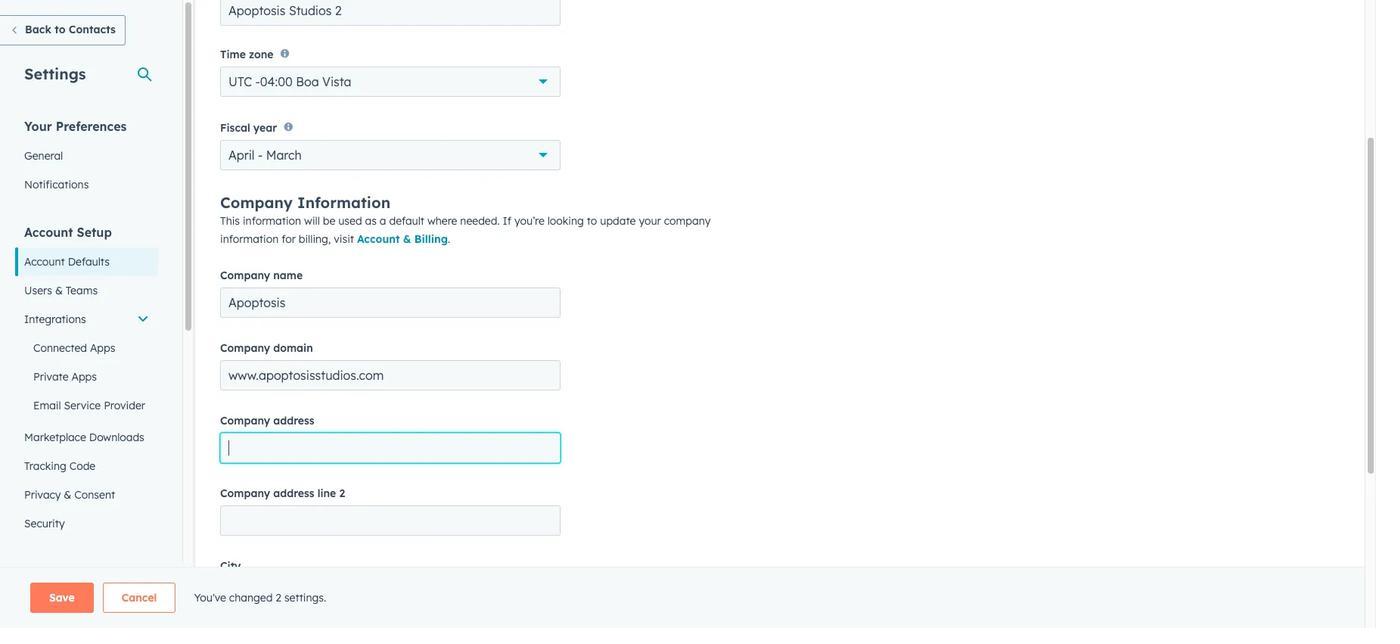 Task type: describe. For each thing, give the bounding box(es) containing it.
preferences
[[56, 119, 127, 134]]

1 vertical spatial 2
[[276, 591, 282, 605]]

Company domain text field
[[220, 360, 561, 391]]

0 horizontal spatial to
[[55, 23, 65, 36]]

changed
[[229, 591, 273, 605]]

apps for connected apps
[[90, 341, 115, 355]]

code
[[69, 459, 96, 473]]

integrations button
[[15, 305, 158, 334]]

you're
[[515, 214, 545, 228]]

information
[[297, 193, 391, 212]]

.
[[448, 232, 451, 246]]

email service provider
[[33, 399, 145, 413]]

domain
[[273, 341, 313, 355]]

users
[[24, 284, 52, 297]]

your
[[24, 119, 52, 134]]

city
[[220, 559, 241, 573]]

settings.
[[285, 591, 326, 605]]

tracking
[[24, 459, 66, 473]]

back to contacts link
[[0, 15, 126, 45]]

contacts
[[69, 23, 116, 36]]

service
[[64, 399, 101, 413]]

account & billing link
[[357, 232, 448, 246]]

cancel
[[122, 591, 157, 605]]

Company address line 2 text field
[[220, 506, 561, 536]]

billing,
[[299, 232, 331, 246]]

time zone
[[220, 47, 274, 61]]

company for company address
[[220, 414, 270, 428]]

users & teams
[[24, 284, 98, 297]]

company for company information
[[220, 193, 293, 212]]

address for company address line 2
[[273, 487, 315, 500]]

april
[[229, 148, 255, 163]]

teams
[[66, 284, 98, 297]]

time
[[220, 47, 246, 61]]

company for company address line 2
[[220, 487, 270, 500]]

City text field
[[220, 578, 561, 609]]

utc
[[229, 74, 252, 89]]

- for 04:00
[[255, 74, 260, 89]]

account & billing .
[[357, 232, 451, 246]]

for
[[282, 232, 296, 246]]

Company address text field
[[220, 433, 561, 463]]

billing
[[415, 232, 448, 246]]

save
[[49, 591, 75, 605]]

marketplace downloads
[[24, 431, 144, 444]]

email service provider link
[[15, 391, 158, 420]]

defaults
[[68, 255, 110, 269]]

0 vertical spatial 2
[[339, 487, 345, 500]]

cancel button
[[103, 583, 176, 613]]

marketplace
[[24, 431, 86, 444]]

downloads
[[89, 431, 144, 444]]

boa
[[296, 74, 319, 89]]

security
[[24, 517, 65, 531]]

address for company address
[[273, 414, 315, 428]]

privacy
[[24, 488, 61, 502]]

general link
[[15, 142, 158, 170]]

consent
[[74, 488, 115, 502]]

tracking code link
[[15, 452, 158, 481]]

utc -04:00 boa vista button
[[220, 66, 561, 97]]

you've
[[194, 591, 226, 605]]

back
[[25, 23, 51, 36]]

this information will be used as a default where needed. if you're looking to update your company information for billing, visit
[[220, 214, 711, 246]]

privacy & consent
[[24, 488, 115, 502]]

as
[[365, 214, 377, 228]]

account setup element
[[15, 224, 158, 538]]

private apps
[[33, 370, 97, 384]]

notifications
[[24, 178, 89, 191]]

company domain
[[220, 341, 313, 355]]

Company name text field
[[220, 288, 561, 318]]

setup
[[77, 225, 112, 240]]

general
[[24, 149, 63, 163]]

update
[[600, 214, 636, 228]]

account defaults link
[[15, 248, 158, 276]]

company address line 2
[[220, 487, 345, 500]]

04:00
[[260, 74, 293, 89]]

be
[[323, 214, 336, 228]]

tracking code
[[24, 459, 96, 473]]

private
[[33, 370, 69, 384]]

& for consent
[[64, 488, 71, 502]]

if
[[503, 214, 512, 228]]

your preferences element
[[15, 118, 158, 199]]

zone
[[249, 47, 274, 61]]

connected apps
[[33, 341, 115, 355]]

fiscal year
[[220, 121, 277, 135]]

company for company domain
[[220, 341, 270, 355]]

needed.
[[460, 214, 500, 228]]

company name
[[220, 269, 303, 282]]

privacy & consent link
[[15, 481, 158, 509]]

a
[[380, 214, 386, 228]]



Task type: locate. For each thing, give the bounding box(es) containing it.
march
[[266, 148, 302, 163]]

company address
[[220, 414, 315, 428]]

marketplace downloads link
[[15, 423, 158, 452]]

2 left settings.
[[276, 591, 282, 605]]

apps down "integrations" button
[[90, 341, 115, 355]]

& inside 'privacy & consent' link
[[64, 488, 71, 502]]

2 address from the top
[[273, 487, 315, 500]]

your
[[639, 214, 661, 228]]

email
[[33, 399, 61, 413]]

apps up 'service' on the left
[[72, 370, 97, 384]]

name
[[273, 269, 303, 282]]

1 vertical spatial address
[[273, 487, 315, 500]]

apps
[[90, 341, 115, 355], [72, 370, 97, 384]]

where
[[428, 214, 458, 228]]

information
[[243, 214, 301, 228], [220, 232, 279, 246]]

utc -04:00 boa vista
[[229, 74, 352, 89]]

address
[[273, 414, 315, 428], [273, 487, 315, 500]]

vista
[[322, 74, 352, 89]]

0 horizontal spatial &
[[55, 284, 63, 297]]

0 vertical spatial address
[[273, 414, 315, 428]]

company for company name
[[220, 269, 270, 282]]

account defaults
[[24, 255, 110, 269]]

to left update
[[587, 214, 597, 228]]

line
[[318, 487, 336, 500]]

2 vertical spatial &
[[64, 488, 71, 502]]

apps for private apps
[[72, 370, 97, 384]]

save button
[[30, 583, 94, 613]]

your preferences
[[24, 119, 127, 134]]

- right 'utc'
[[255, 74, 260, 89]]

to right "back"
[[55, 23, 65, 36]]

0 vertical spatial &
[[403, 232, 411, 246]]

account up users
[[24, 255, 65, 269]]

0 vertical spatial -
[[255, 74, 260, 89]]

company
[[664, 214, 711, 228]]

security link
[[15, 509, 158, 538]]

april - march
[[229, 148, 302, 163]]

to inside this information will be used as a default where needed. if you're looking to update your company information for billing, visit
[[587, 214, 597, 228]]

account setup
[[24, 225, 112, 240]]

users & teams link
[[15, 276, 158, 305]]

account
[[24, 225, 73, 240], [357, 232, 400, 246], [24, 255, 65, 269]]

looking
[[548, 214, 584, 228]]

year
[[253, 121, 277, 135]]

&
[[403, 232, 411, 246], [55, 284, 63, 297], [64, 488, 71, 502]]

company
[[220, 193, 293, 212], [220, 269, 270, 282], [220, 341, 270, 355], [220, 414, 270, 428], [220, 487, 270, 500]]

1 horizontal spatial &
[[64, 488, 71, 502]]

- right april
[[258, 148, 263, 163]]

account up the account defaults
[[24, 225, 73, 240]]

account inside account defaults link
[[24, 255, 65, 269]]

1 vertical spatial -
[[258, 148, 263, 163]]

2
[[339, 487, 345, 500], [276, 591, 282, 605]]

account for account defaults
[[24, 255, 65, 269]]

address down domain
[[273, 414, 315, 428]]

visit
[[334, 232, 354, 246]]

0 vertical spatial apps
[[90, 341, 115, 355]]

will
[[304, 214, 320, 228]]

1 address from the top
[[273, 414, 315, 428]]

1 company from the top
[[220, 193, 293, 212]]

address left line
[[273, 487, 315, 500]]

april - march button
[[220, 140, 561, 170]]

apps inside "link"
[[72, 370, 97, 384]]

0 vertical spatial to
[[55, 23, 65, 36]]

account for account & billing .
[[357, 232, 400, 246]]

account for account setup
[[24, 225, 73, 240]]

1 vertical spatial &
[[55, 284, 63, 297]]

- for march
[[258, 148, 263, 163]]

this
[[220, 214, 240, 228]]

2 company from the top
[[220, 269, 270, 282]]

private apps link
[[15, 363, 158, 391]]

information down this
[[220, 232, 279, 246]]

account down a
[[357, 232, 400, 246]]

0 horizontal spatial 2
[[276, 591, 282, 605]]

1 horizontal spatial to
[[587, 214, 597, 228]]

1 vertical spatial to
[[587, 214, 597, 228]]

& for teams
[[55, 284, 63, 297]]

default
[[389, 214, 425, 228]]

information up for
[[243, 214, 301, 228]]

-
[[255, 74, 260, 89], [258, 148, 263, 163]]

notifications link
[[15, 170, 158, 199]]

4 company from the top
[[220, 414, 270, 428]]

& down default
[[403, 232, 411, 246]]

2 right line
[[339, 487, 345, 500]]

company information
[[220, 193, 391, 212]]

2 horizontal spatial &
[[403, 232, 411, 246]]

& for billing
[[403, 232, 411, 246]]

to
[[55, 23, 65, 36], [587, 214, 597, 228]]

back to contacts
[[25, 23, 116, 36]]

settings
[[24, 64, 86, 83]]

connected
[[33, 341, 87, 355]]

connected apps link
[[15, 334, 158, 363]]

3 company from the top
[[220, 341, 270, 355]]

1 horizontal spatial 2
[[339, 487, 345, 500]]

fiscal
[[220, 121, 250, 135]]

1 vertical spatial information
[[220, 232, 279, 246]]

& inside 'users & teams' link
[[55, 284, 63, 297]]

& right privacy
[[64, 488, 71, 502]]

Account name text field
[[220, 0, 561, 26]]

integrations
[[24, 313, 86, 326]]

used
[[338, 214, 362, 228]]

1 vertical spatial apps
[[72, 370, 97, 384]]

0 vertical spatial information
[[243, 214, 301, 228]]

5 company from the top
[[220, 487, 270, 500]]

& right users
[[55, 284, 63, 297]]



Task type: vqa. For each thing, say whether or not it's contained in the screenshot.
'Account' for Account Defaults
yes



